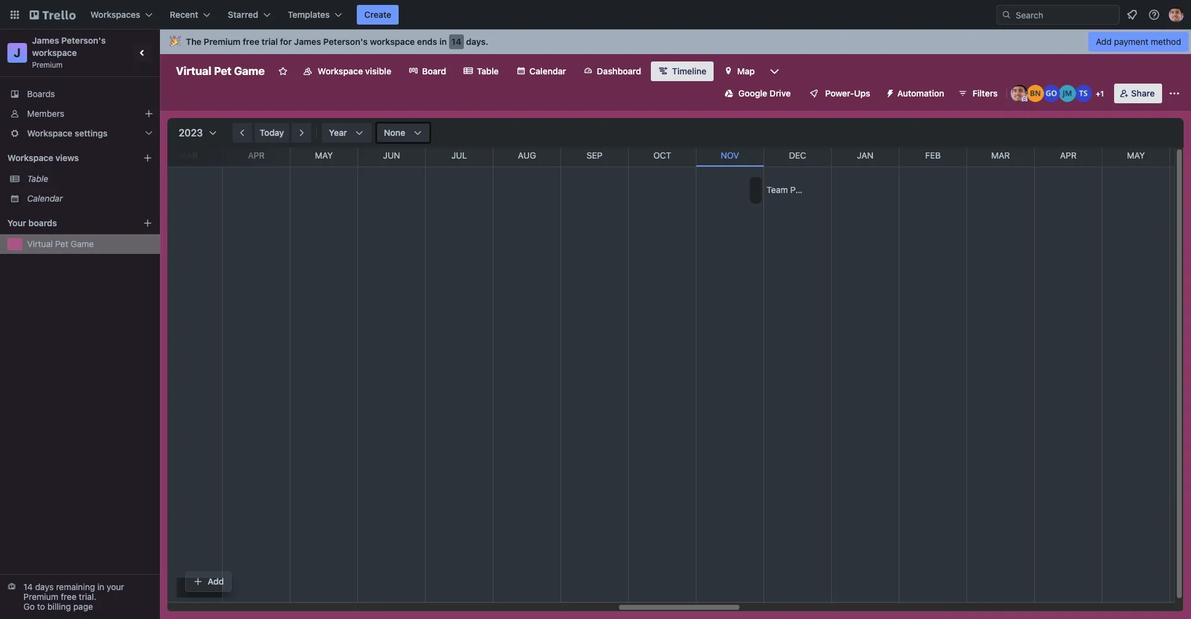 Task type: describe. For each thing, give the bounding box(es) containing it.
boards
[[27, 89, 55, 99]]

timeline link
[[651, 62, 714, 81]]

your
[[107, 582, 124, 593]]

dashboard
[[597, 66, 642, 76]]

2 apr from the left
[[1060, 150, 1077, 161]]

0 horizontal spatial calendar
[[27, 193, 63, 204]]

filters button
[[954, 84, 1002, 103]]

google
[[739, 88, 768, 98]]

create a view image
[[143, 153, 153, 163]]

boards
[[28, 218, 57, 228]]

game inside 'link'
[[71, 239, 94, 249]]

pet inside text box
[[214, 65, 232, 78]]

premium inside 14 days remaining in your premium free trial. go to billing page
[[23, 592, 58, 603]]

days.
[[466, 36, 489, 47]]

boards link
[[0, 84, 160, 104]]

power-ups
[[826, 88, 871, 98]]

1 horizontal spatial free
[[243, 36, 259, 47]]

share button
[[1114, 84, 1163, 103]]

1 may from the left
[[315, 150, 333, 161]]

remaining
[[56, 582, 95, 593]]

map link
[[717, 62, 762, 81]]

1 vertical spatial table link
[[27, 173, 153, 185]]

add board image
[[143, 218, 153, 228]]

automation button
[[880, 84, 952, 103]]

starred button
[[221, 5, 278, 25]]

customize views image
[[769, 65, 781, 78]]

add payment method
[[1096, 36, 1182, 47]]

google drive icon image
[[725, 89, 734, 98]]

workspace settings button
[[0, 124, 160, 143]]

j link
[[7, 43, 27, 63]]

aug
[[518, 150, 536, 161]]

add for add
[[208, 577, 224, 587]]

1
[[1101, 89, 1104, 98]]

your boards
[[7, 218, 57, 228]]

none button
[[377, 123, 430, 143]]

1 horizontal spatial table
[[477, 66, 499, 76]]

timeline
[[672, 66, 707, 76]]

ben nelson (bennelson96) image
[[1027, 85, 1044, 102]]

create button
[[357, 5, 399, 25]]

power-
[[826, 88, 854, 98]]

board
[[422, 66, 446, 76]]

1 horizontal spatial peterson's
[[323, 36, 368, 47]]

peterson's inside james peterson's workspace premium
[[61, 35, 106, 46]]

0 vertical spatial premium
[[204, 36, 241, 47]]

0 vertical spatial calendar link
[[509, 62, 574, 81]]

share
[[1132, 88, 1155, 98]]

workspaces
[[90, 9, 140, 20]]

workspace navigation collapse icon image
[[134, 44, 151, 62]]

virtual pet game inside text box
[[176, 65, 265, 78]]

1 vertical spatial james peterson (jamespeterson93) image
[[1011, 85, 1028, 102]]

pet inside 'link'
[[55, 239, 68, 249]]

your
[[7, 218, 26, 228]]

Search field
[[1012, 6, 1120, 24]]

jan
[[857, 150, 874, 161]]

automation
[[898, 88, 945, 98]]

1 vertical spatial table
[[27, 174, 48, 184]]

Board name text field
[[170, 62, 271, 81]]

workspace views
[[7, 153, 79, 163]]

+ 1
[[1096, 89, 1104, 98]]

method
[[1151, 36, 1182, 47]]

in inside 14 days remaining in your premium free trial. go to billing page
[[97, 582, 104, 593]]

dec
[[789, 150, 807, 161]]

page
[[73, 602, 93, 612]]

days
[[35, 582, 54, 593]]

2 may from the left
[[1127, 150, 1145, 161]]

templates
[[288, 9, 330, 20]]

trial.
[[79, 592, 96, 603]]

year
[[329, 127, 347, 138]]

virtual inside virtual pet game text box
[[176, 65, 211, 78]]

the
[[186, 36, 202, 47]]

14 days remaining in your premium free trial. go to billing page
[[23, 582, 124, 612]]

add for add payment method
[[1096, 36, 1112, 47]]

billing
[[47, 602, 71, 612]]

dashboard link
[[576, 62, 649, 81]]

virtual pet game link
[[27, 238, 153, 250]]

none
[[384, 127, 406, 138]]

banner containing 🎉
[[160, 30, 1192, 54]]

sm image
[[880, 84, 898, 101]]

0 vertical spatial calendar
[[530, 66, 566, 76]]

workspace inside james peterson's workspace premium
[[32, 47, 77, 58]]

0 horizontal spatial calendar link
[[27, 193, 153, 205]]

workspace visible
[[318, 66, 391, 76]]

1 horizontal spatial 14
[[452, 36, 462, 47]]

14 inside 14 days remaining in your premium free trial. go to billing page
[[23, 582, 33, 593]]

ups
[[854, 88, 871, 98]]

starred
[[228, 9, 258, 20]]

virtual inside the "virtual pet game" 'link'
[[27, 239, 53, 249]]

drive
[[770, 88, 791, 98]]

1 horizontal spatial workspace
[[370, 36, 415, 47]]

visible
[[365, 66, 391, 76]]

primary element
[[0, 0, 1192, 30]]

members link
[[0, 104, 160, 124]]

workspace for workspace visible
[[318, 66, 363, 76]]

year button
[[322, 123, 372, 143]]

payment
[[1114, 36, 1149, 47]]

🎉
[[170, 36, 181, 47]]



Task type: vqa. For each thing, say whether or not it's contained in the screenshot.
'Star or unstar board' icon
yes



Task type: locate. For each thing, give the bounding box(es) containing it.
0 vertical spatial add
[[1096, 36, 1112, 47]]

trial
[[262, 36, 278, 47]]

0 vertical spatial 14
[[452, 36, 462, 47]]

map
[[737, 66, 755, 76]]

0 vertical spatial table link
[[456, 62, 506, 81]]

workspace down members
[[27, 128, 72, 138]]

apr
[[248, 150, 265, 161], [1060, 150, 1077, 161]]

google drive
[[739, 88, 791, 98]]

j
[[14, 46, 21, 60]]

1 horizontal spatial james
[[294, 36, 321, 47]]

premium
[[204, 36, 241, 47], [32, 60, 63, 70], [23, 592, 58, 603]]

star or unstar board image
[[278, 66, 288, 76]]

0 vertical spatial workspace
[[318, 66, 363, 76]]

1 horizontal spatial virtual
[[176, 65, 211, 78]]

0 vertical spatial workspace
[[370, 36, 415, 47]]

0 vertical spatial virtual pet game
[[176, 65, 265, 78]]

1 vertical spatial virtual
[[27, 239, 53, 249]]

0 horizontal spatial peterson's
[[61, 35, 106, 46]]

0 horizontal spatial table
[[27, 174, 48, 184]]

game
[[234, 65, 265, 78], [71, 239, 94, 249]]

sep
[[587, 150, 603, 161]]

1 horizontal spatial calendar
[[530, 66, 566, 76]]

+
[[1096, 89, 1101, 98]]

1 vertical spatial workspace
[[32, 47, 77, 58]]

0 notifications image
[[1125, 7, 1140, 22]]

virtual down boards
[[27, 239, 53, 249]]

1 horizontal spatial mar
[[992, 150, 1010, 161]]

board link
[[401, 62, 454, 81]]

peterson's up workspace visible "button"
[[323, 36, 368, 47]]

james peterson (jamespeterson93) image inside primary element
[[1169, 7, 1184, 22]]

pet
[[214, 65, 232, 78], [55, 239, 68, 249]]

james peterson (jamespeterson93) image left 'gary orlando (garyorlando)' image
[[1011, 85, 1028, 102]]

1 vertical spatial calendar
[[27, 193, 63, 204]]

🎉 the premium free trial for james peterson's workspace ends in 14 days.
[[170, 36, 489, 47]]

in left your
[[97, 582, 104, 593]]

workspace for workspace settings
[[27, 128, 72, 138]]

open information menu image
[[1148, 9, 1161, 21]]

1 horizontal spatial add
[[1096, 36, 1112, 47]]

premium inside james peterson's workspace premium
[[32, 60, 63, 70]]

templates button
[[280, 5, 350, 25]]

jeremy miller (jeremymiller198) image
[[1059, 85, 1076, 102]]

members
[[27, 108, 64, 119]]

views
[[55, 153, 79, 163]]

table
[[477, 66, 499, 76], [27, 174, 48, 184]]

table down days. on the top left of the page
[[477, 66, 499, 76]]

0 vertical spatial pet
[[214, 65, 232, 78]]

0 horizontal spatial free
[[61, 592, 77, 603]]

your boards with 1 items element
[[7, 216, 124, 231]]

go
[[23, 602, 35, 612]]

virtual pet game inside 'link'
[[27, 239, 94, 249]]

ends
[[417, 36, 437, 47]]

nov
[[721, 150, 739, 161]]

tara schultz (taraschultz7) image
[[1075, 85, 1092, 102]]

game inside text box
[[234, 65, 265, 78]]

1 vertical spatial game
[[71, 239, 94, 249]]

workspace right j
[[32, 47, 77, 58]]

workspace
[[318, 66, 363, 76], [27, 128, 72, 138], [7, 153, 53, 163]]

1 horizontal spatial table link
[[456, 62, 506, 81]]

jul
[[452, 150, 467, 161]]

add inside button
[[208, 577, 224, 587]]

1 horizontal spatial james peterson (jamespeterson93) image
[[1169, 7, 1184, 22]]

workspace inside popup button
[[27, 128, 72, 138]]

calendar link
[[509, 62, 574, 81], [27, 193, 153, 205]]

james down back to home image
[[32, 35, 59, 46]]

james peterson's workspace link
[[32, 35, 108, 58]]

today
[[260, 127, 284, 138]]

2 vertical spatial premium
[[23, 592, 58, 603]]

go to billing page link
[[23, 602, 93, 612]]

0 horizontal spatial may
[[315, 150, 333, 161]]

add button
[[186, 572, 231, 592]]

0 horizontal spatial james peterson (jamespeterson93) image
[[1011, 85, 1028, 102]]

show menu image
[[1169, 87, 1181, 100]]

gary orlando (garyorlando) image
[[1043, 85, 1060, 102]]

0 horizontal spatial apr
[[248, 150, 265, 161]]

0 horizontal spatial james
[[32, 35, 59, 46]]

0 vertical spatial in
[[440, 36, 447, 47]]

14
[[452, 36, 462, 47], [23, 582, 33, 593]]

back to home image
[[30, 5, 76, 25]]

feb
[[926, 150, 941, 161]]

0 horizontal spatial pet
[[55, 239, 68, 249]]

recent
[[170, 9, 198, 20]]

0 horizontal spatial workspace
[[32, 47, 77, 58]]

oct
[[654, 150, 671, 161]]

game down your boards with 1 items element at left top
[[71, 239, 94, 249]]

free inside 14 days remaining in your premium free trial. go to billing page
[[61, 592, 77, 603]]

peterson's down back to home image
[[61, 35, 106, 46]]

workspace down create button
[[370, 36, 415, 47]]

0 horizontal spatial table link
[[27, 173, 153, 185]]

1 vertical spatial pet
[[55, 239, 68, 249]]

in right ends
[[440, 36, 447, 47]]

settings
[[75, 128, 108, 138]]

jun
[[383, 150, 400, 161]]

1 apr from the left
[[248, 150, 265, 161]]

14 left days. on the top left of the page
[[452, 36, 462, 47]]

1 vertical spatial in
[[97, 582, 104, 593]]

0 vertical spatial table
[[477, 66, 499, 76]]

1 vertical spatial premium
[[32, 60, 63, 70]]

power-ups button
[[801, 84, 878, 103]]

add
[[1096, 36, 1112, 47], [208, 577, 224, 587]]

today button
[[255, 123, 289, 143]]

1 horizontal spatial in
[[440, 36, 447, 47]]

in
[[440, 36, 447, 47], [97, 582, 104, 593]]

virtual pet game down your boards with 1 items element at left top
[[27, 239, 94, 249]]

james peterson's workspace premium
[[32, 35, 108, 70]]

1 vertical spatial calendar link
[[27, 193, 153, 205]]

table link down views
[[27, 173, 153, 185]]

1 horizontal spatial apr
[[1060, 150, 1077, 161]]

james inside james peterson's workspace premium
[[32, 35, 59, 46]]

0 horizontal spatial virtual
[[27, 239, 53, 249]]

2023
[[179, 127, 203, 138]]

1 vertical spatial workspace
[[27, 128, 72, 138]]

2 mar from the left
[[992, 150, 1010, 161]]

workspace left views
[[7, 153, 53, 163]]

1 horizontal spatial calendar link
[[509, 62, 574, 81]]

workspace settings
[[27, 128, 108, 138]]

mar
[[179, 150, 198, 161], [992, 150, 1010, 161]]

table link
[[456, 62, 506, 81], [27, 173, 153, 185]]

0 horizontal spatial virtual pet game
[[27, 239, 94, 249]]

james right for
[[294, 36, 321, 47]]

banner
[[160, 30, 1192, 54]]

virtual pet game down the
[[176, 65, 265, 78]]

1 horizontal spatial virtual pet game
[[176, 65, 265, 78]]

for
[[280, 36, 292, 47]]

virtual down the
[[176, 65, 211, 78]]

workspace visible button
[[296, 62, 399, 81]]

1 horizontal spatial game
[[234, 65, 265, 78]]

1 horizontal spatial pet
[[214, 65, 232, 78]]

calendar
[[530, 66, 566, 76], [27, 193, 63, 204]]

0 vertical spatial game
[[234, 65, 265, 78]]

0 horizontal spatial mar
[[179, 150, 198, 161]]

1 vertical spatial virtual pet game
[[27, 239, 94, 249]]

1 horizontal spatial may
[[1127, 150, 1145, 161]]

add payment method link
[[1089, 32, 1189, 52]]

workspace down 🎉 the premium free trial for james peterson's workspace ends in 14 days.
[[318, 66, 363, 76]]

0 vertical spatial virtual
[[176, 65, 211, 78]]

workspace inside "button"
[[318, 66, 363, 76]]

table down workspace views
[[27, 174, 48, 184]]

google drive button
[[718, 84, 798, 103]]

this member is an admin of this board. image
[[1022, 97, 1028, 102]]

2 vertical spatial workspace
[[7, 153, 53, 163]]

0 horizontal spatial 14
[[23, 582, 33, 593]]

peterson's
[[61, 35, 106, 46], [323, 36, 368, 47]]

james
[[32, 35, 59, 46], [294, 36, 321, 47]]

james peterson (jamespeterson93) image right open information menu 'image'
[[1169, 7, 1184, 22]]

game left star or unstar board icon
[[234, 65, 265, 78]]

0 horizontal spatial in
[[97, 582, 104, 593]]

1 vertical spatial 14
[[23, 582, 33, 593]]

search image
[[1002, 10, 1012, 20]]

14 left days
[[23, 582, 33, 593]]

workspace
[[370, 36, 415, 47], [32, 47, 77, 58]]

1 vertical spatial add
[[208, 577, 224, 587]]

1 mar from the left
[[179, 150, 198, 161]]

recent button
[[163, 5, 218, 25]]

create
[[364, 9, 392, 20]]

0 vertical spatial james peterson (jamespeterson93) image
[[1169, 7, 1184, 22]]

workspace for workspace views
[[7, 153, 53, 163]]

0 horizontal spatial add
[[208, 577, 224, 587]]

1 vertical spatial free
[[61, 592, 77, 603]]

confetti image
[[170, 36, 181, 47]]

0 vertical spatial free
[[243, 36, 259, 47]]

filters
[[973, 88, 998, 98]]

workspaces button
[[83, 5, 160, 25]]

table link down days. on the top left of the page
[[456, 62, 506, 81]]

to
[[37, 602, 45, 612]]

james peterson (jamespeterson93) image
[[1169, 7, 1184, 22], [1011, 85, 1028, 102]]

virtual pet game
[[176, 65, 265, 78], [27, 239, 94, 249]]

2023 button
[[172, 123, 219, 143]]

0 horizontal spatial game
[[71, 239, 94, 249]]



